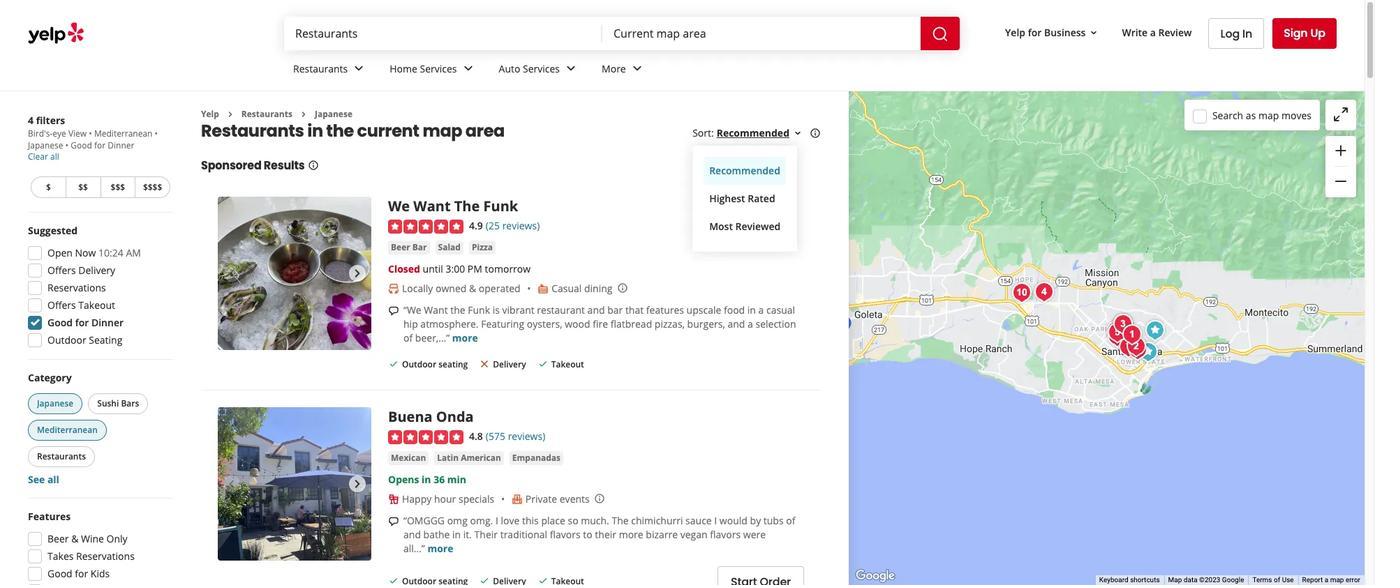 Task type: describe. For each thing, give the bounding box(es) containing it.
log
[[1221, 25, 1240, 42]]

a left selection at the right bottom of the page
[[748, 318, 753, 331]]

use
[[1282, 577, 1294, 584]]

see all button
[[28, 473, 59, 487]]

a left casual
[[759, 304, 764, 317]]

16 casual dining v2 image
[[538, 283, 549, 295]]

"omggg omg omg. i love this place so much. the chimichurri sauce i would by tubs of and bathe in it. their traditional flavors to their more bizarre vegan flavors were all…"
[[404, 515, 796, 556]]

0 horizontal spatial buena onda image
[[218, 408, 371, 562]]

$$ button
[[65, 177, 100, 198]]

0 horizontal spatial we want the funk image
[[218, 197, 371, 351]]

$$$$ button
[[135, 177, 170, 198]]

the inside "omggg omg omg. i love this place so much. the chimichurri sauce i would by tubs of and bathe in it. their traditional flavors to their more bizarre vegan flavors were all…"
[[612, 515, 629, 528]]

36
[[434, 473, 445, 487]]

am
[[126, 246, 141, 260]]

& inside group
[[71, 533, 78, 546]]

sign up link
[[1273, 18, 1337, 49]]

the for current
[[326, 120, 354, 143]]

$ button
[[31, 177, 65, 198]]

yelp for business
[[1005, 26, 1086, 39]]

now
[[75, 246, 96, 260]]

2 horizontal spatial 16 checkmark v2 image
[[537, 359, 548, 370]]

good for dinner
[[47, 316, 124, 330]]

1 horizontal spatial takeout
[[551, 359, 584, 371]]

for inside 4 filters bird's-eye view • mediterranean • japanese • good for dinner clear all
[[94, 140, 106, 151]]

upscale
[[687, 304, 721, 317]]

wood
[[565, 318, 590, 331]]

google image
[[852, 568, 898, 586]]

beer bar button
[[388, 241, 430, 255]]

yelp for 'yelp' link
[[201, 108, 219, 120]]

slideshow element for we
[[218, 197, 371, 351]]

hip
[[404, 318, 418, 331]]

by
[[750, 515, 761, 528]]

reviewed
[[736, 220, 781, 233]]

(575
[[486, 430, 505, 444]]

clear all link
[[28, 151, 59, 163]]

open now 10:24 am
[[47, 246, 141, 260]]

latin american
[[437, 453, 501, 464]]

0 horizontal spatial map
[[423, 120, 462, 143]]

japanese link
[[315, 108, 353, 120]]

american
[[461, 453, 501, 464]]

a right report
[[1325, 577, 1329, 584]]

"we
[[404, 304, 421, 317]]

1 horizontal spatial we want the funk image
[[1134, 339, 1162, 367]]

features
[[646, 304, 684, 317]]

none field near
[[614, 26, 910, 41]]

locally owned & operated
[[402, 282, 521, 295]]

bar
[[608, 304, 623, 317]]

review
[[1159, 26, 1192, 39]]

bird's-
[[28, 128, 53, 140]]

keyboard shortcuts
[[1099, 577, 1160, 584]]

in inside "we want the funk is vibrant restaurant and bar that features upscale food in a casual hip atmosphere. featuring oysters, wood fire flatbread pizzas, burgers, and a selection of beer,…"
[[748, 304, 756, 317]]

1 horizontal spatial 16 checkmark v2 image
[[479, 576, 490, 586]]

all…"
[[404, 543, 425, 556]]

of inside "omggg omg omg. i love this place so much. the chimichurri sauce i would by tubs of and bathe in it. their traditional flavors to their more bizarre vegan flavors were all…"
[[786, 515, 796, 528]]

16 locally owned v2 image
[[388, 283, 399, 295]]

"omggg
[[404, 515, 445, 528]]

group containing suggested
[[24, 224, 173, 352]]

so
[[568, 515, 578, 528]]

1 i from the left
[[496, 515, 498, 528]]

we want the funk
[[388, 197, 518, 216]]

map data ©2023 google
[[1168, 577, 1244, 584]]

highest rated button
[[704, 185, 786, 213]]

more
[[602, 62, 626, 75]]

buena
[[388, 408, 433, 427]]

food
[[724, 304, 745, 317]]

bizarre
[[646, 529, 678, 542]]

1 vertical spatial and
[[728, 318, 745, 331]]

casual
[[552, 282, 582, 295]]

beer,…"
[[415, 332, 450, 345]]

Find text field
[[295, 26, 591, 41]]

good for dinner
[[47, 316, 73, 330]]

bars
[[121, 398, 139, 410]]

tomorrow
[[485, 263, 531, 276]]

business
[[1044, 26, 1086, 39]]

mediterranean button
[[28, 420, 107, 441]]

japanese inside 4 filters bird's-eye view • mediterranean • japanese • good for dinner clear all
[[28, 140, 63, 151]]

want for we
[[414, 197, 451, 216]]

restaurants in the current map area
[[201, 120, 505, 143]]

restaurants inside business categories element
[[293, 62, 348, 75]]

happy hour specials
[[402, 493, 494, 506]]

reviews) for we want the funk
[[502, 219, 540, 233]]

sponsored
[[201, 158, 262, 174]]

$$$$
[[143, 182, 162, 193]]

mezza thyme image
[[1122, 333, 1150, 361]]

0 horizontal spatial 16 checkmark v2 image
[[388, 576, 399, 586]]

more for want
[[452, 332, 478, 345]]

japanese button
[[28, 394, 83, 415]]

previous image
[[223, 476, 240, 493]]

more link for onda
[[428, 543, 453, 556]]

16 chevron right v2 image for japanese
[[298, 109, 309, 120]]

featuring
[[481, 318, 524, 331]]

more inside "omggg omg omg. i love this place so much. the chimichurri sauce i would by tubs of and bathe in it. their traditional flavors to their more bizarre vegan flavors were all…"
[[619, 529, 643, 542]]

zoom out image
[[1333, 173, 1349, 190]]

place
[[541, 515, 565, 528]]

pizza link
[[469, 241, 496, 255]]

4.9 star rating image
[[388, 220, 464, 234]]

next image
[[349, 476, 366, 493]]

auto services
[[499, 62, 560, 75]]

operated
[[479, 282, 521, 295]]

0 vertical spatial 16 info v2 image
[[810, 128, 821, 139]]

takes reservations
[[47, 550, 135, 563]]

outdoor for outdoor seating
[[47, 334, 86, 347]]

want for "we
[[424, 304, 448, 317]]

their
[[595, 529, 616, 542]]

seating
[[439, 359, 468, 371]]

of inside "we want the funk is vibrant restaurant and bar that features upscale food in a casual hip atmosphere. featuring oysters, wood fire flatbread pizzas, burgers, and a selection of beer,…"
[[404, 332, 413, 345]]

beer bar
[[391, 242, 427, 253]]

Near text field
[[614, 26, 910, 41]]

0 vertical spatial restaurants link
[[282, 50, 379, 91]]

0 vertical spatial reservations
[[47, 281, 106, 295]]

0 vertical spatial japanese
[[315, 108, 353, 120]]

hour
[[434, 493, 456, 506]]

terms of use link
[[1253, 577, 1294, 584]]

japanese inside japanese button
[[37, 398, 74, 410]]

the for funk
[[450, 304, 465, 317]]

tubs
[[764, 515, 784, 528]]

offers for offers takeout
[[47, 299, 76, 312]]

map for search
[[1259, 109, 1279, 122]]

$$$
[[111, 182, 125, 193]]

0 horizontal spatial 16 checkmark v2 image
[[388, 359, 399, 370]]

category
[[28, 371, 72, 385]]

write
[[1122, 26, 1148, 39]]

report
[[1302, 577, 1323, 584]]

0 vertical spatial the
[[454, 197, 480, 216]]

offers takeout
[[47, 299, 115, 312]]

teru japanese cuisine image
[[1102, 318, 1130, 346]]

services for auto services
[[523, 62, 560, 75]]

16 private events v2 image
[[512, 494, 523, 505]]

empanadas button
[[509, 452, 563, 466]]

private
[[526, 493, 557, 506]]

in inside "omggg omg omg. i love this place so much. the chimichurri sauce i would by tubs of and bathe in it. their traditional flavors to their more bizarre vegan flavors were all…"
[[452, 529, 461, 542]]

specials
[[459, 493, 494, 506]]

4.9
[[469, 219, 483, 233]]

most reviewed button
[[704, 213, 786, 241]]

more link
[[591, 50, 657, 91]]

write a review link
[[1117, 20, 1198, 45]]

1 horizontal spatial delivery
[[493, 359, 526, 371]]

up
[[1311, 25, 1326, 41]]

(25 reviews)
[[486, 219, 540, 233]]

offers delivery
[[47, 264, 115, 277]]

happy
[[402, 493, 432, 506]]

1 vertical spatial reservations
[[76, 550, 135, 563]]

salad
[[438, 242, 461, 253]]

0 horizontal spatial •
[[65, 140, 68, 151]]

only
[[107, 533, 128, 546]]

omg
[[447, 515, 468, 528]]

all inside group
[[47, 473, 59, 487]]

santa barbara craft ramen image
[[1124, 337, 1152, 364]]

4.8 link
[[469, 429, 483, 444]]

business categories element
[[282, 50, 1337, 91]]

10:24
[[99, 246, 123, 260]]

open
[[47, 246, 73, 260]]



Task type: locate. For each thing, give the bounding box(es) containing it.
traditional
[[500, 529, 547, 542]]

of left use
[[1274, 577, 1281, 584]]

recommended for recommended dropdown button
[[717, 127, 790, 140]]

delivery right the 16 close v2 "icon"
[[493, 359, 526, 371]]

recommended button
[[717, 127, 804, 140]]

vegan
[[680, 529, 708, 542]]

• right view on the top of page
[[89, 128, 92, 140]]

16 checkmark v2 image down traditional
[[537, 576, 548, 586]]

beer
[[391, 242, 410, 253], [47, 533, 69, 546]]

yelp inside button
[[1005, 26, 1026, 39]]

most reviewed
[[709, 220, 781, 233]]

min
[[447, 473, 466, 487]]

reservations up offers takeout
[[47, 281, 106, 295]]

features
[[28, 510, 71, 524]]

& down pm
[[469, 282, 476, 295]]

yelp for yelp for business
[[1005, 26, 1026, 39]]

yoichi's image
[[1109, 311, 1137, 339], [1109, 311, 1137, 339]]

0 vertical spatial dinner
[[108, 140, 134, 151]]

0 vertical spatial all
[[50, 151, 59, 163]]

24 chevron down v2 image for restaurants
[[351, 60, 367, 77]]

sun sushi image
[[1030, 279, 1058, 306]]

0 vertical spatial 16 checkmark v2 image
[[388, 359, 399, 370]]

love
[[501, 515, 520, 528]]

24 chevron down v2 image inside more link
[[629, 60, 646, 77]]

delivery inside group
[[78, 264, 115, 277]]

closed until 3:00 pm tomorrow
[[388, 263, 531, 276]]

1 horizontal spatial 16 chevron right v2 image
[[298, 109, 309, 120]]

keyboard shortcuts button
[[1099, 576, 1160, 586]]

0 vertical spatial and
[[588, 304, 605, 317]]

the up '4.9' link
[[454, 197, 480, 216]]

beer left bar
[[391, 242, 410, 253]]

24 chevron down v2 image right more
[[629, 60, 646, 77]]

1 flavors from the left
[[550, 529, 581, 542]]

pizzas,
[[655, 318, 685, 331]]

1 vertical spatial funk
[[468, 304, 490, 317]]

1 slideshow element from the top
[[218, 197, 371, 351]]

reviews) for buena onda
[[508, 430, 545, 444]]

empanadas link
[[509, 452, 563, 466]]

1 vertical spatial 16 info v2 image
[[308, 160, 319, 171]]

eye
[[53, 128, 66, 140]]

salad link
[[435, 241, 464, 255]]

selection
[[756, 318, 796, 331]]

private events
[[526, 493, 590, 506]]

mediterranean up restaurants button
[[37, 424, 98, 436]]

yelp up the sponsored
[[201, 108, 219, 120]]

funk for the
[[483, 197, 518, 216]]

1 horizontal spatial none field
[[614, 26, 910, 41]]

0 vertical spatial outdoor
[[47, 334, 86, 347]]

of right "tubs"
[[786, 515, 796, 528]]

and up 'all…"'
[[404, 529, 421, 542]]

None search field
[[284, 17, 963, 50]]

sort:
[[693, 127, 714, 140]]

"we want the funk is vibrant restaurant and bar that features upscale food in a casual hip atmosphere. featuring oysters, wood fire flatbread pizzas, burgers, and a selection of beer,…"
[[404, 304, 796, 345]]

1 horizontal spatial map
[[1259, 109, 1279, 122]]

16 chevron right v2 image for restaurants
[[225, 109, 236, 120]]

1 vertical spatial mediterranean
[[37, 424, 98, 436]]

beer up takes
[[47, 533, 69, 546]]

flavors down would
[[710, 529, 741, 542]]

for down offers takeout
[[75, 316, 89, 330]]

0 horizontal spatial the
[[454, 197, 480, 216]]

all
[[50, 151, 59, 163], [47, 473, 59, 487]]

0 vertical spatial offers
[[47, 264, 76, 277]]

we want the funk image
[[218, 197, 371, 351], [1134, 339, 1162, 367]]

mediterranean inside 4 filters bird's-eye view • mediterranean • japanese • good for dinner clear all
[[94, 128, 153, 140]]

24 chevron down v2 image for more
[[629, 60, 646, 77]]

search
[[1213, 109, 1244, 122]]

map right 'as'
[[1259, 109, 1279, 122]]

offers for offers delivery
[[47, 264, 76, 277]]

1 vertical spatial buena onda image
[[218, 408, 371, 562]]

1 vertical spatial all
[[47, 473, 59, 487]]

sign
[[1284, 25, 1308, 41]]

until
[[423, 263, 443, 276]]

0 vertical spatial takeout
[[78, 299, 115, 312]]

1 vertical spatial takeout
[[551, 359, 584, 371]]

0 vertical spatial yelp
[[1005, 26, 1026, 39]]

casual
[[767, 304, 795, 317]]

japanese down the filters
[[28, 140, 63, 151]]

1 vertical spatial restaurants link
[[241, 108, 292, 120]]

group containing category
[[25, 371, 173, 487]]

outdoor for outdoor seating
[[402, 359, 436, 371]]

16 checkmark v2 image down oysters,
[[537, 359, 548, 370]]

0 horizontal spatial takeout
[[78, 299, 115, 312]]

1 horizontal spatial and
[[588, 304, 605, 317]]

locally
[[402, 282, 433, 295]]

mexican link
[[388, 452, 429, 466]]

0 vertical spatial beer
[[391, 242, 410, 253]]

slideshow element
[[218, 197, 371, 351], [218, 408, 371, 562]]

the up the their
[[612, 515, 629, 528]]

dinner inside group
[[91, 316, 124, 330]]

0 horizontal spatial none field
[[295, 26, 591, 41]]

want inside "we want the funk is vibrant restaurant and bar that features upscale food in a casual hip atmosphere. featuring oysters, wood fire flatbread pizzas, burgers, and a selection of beer,…"
[[424, 304, 448, 317]]

i left the "love"
[[496, 515, 498, 528]]

1 vertical spatial more link
[[428, 543, 453, 556]]

expand map image
[[1333, 106, 1349, 123]]

1 horizontal spatial yelp
[[1005, 26, 1026, 39]]

• right clear all link
[[65, 140, 68, 151]]

1 vertical spatial dinner
[[91, 316, 124, 330]]

0 horizontal spatial outdoor
[[47, 334, 86, 347]]

(575 reviews)
[[486, 430, 545, 444]]

1 vertical spatial slideshow element
[[218, 408, 371, 562]]

i right sauce
[[714, 515, 717, 528]]

0 horizontal spatial delivery
[[78, 264, 115, 277]]

recommended up recommended button
[[717, 127, 790, 140]]

results
[[264, 158, 305, 174]]

more for onda
[[428, 543, 453, 556]]

data
[[1184, 577, 1198, 584]]

1 vertical spatial of
[[786, 515, 796, 528]]

& left wine
[[71, 533, 78, 546]]

info icon image
[[617, 283, 628, 294], [617, 283, 628, 294], [594, 494, 605, 505], [594, 494, 605, 505]]

0 vertical spatial more
[[452, 332, 478, 345]]

for left the business
[[1028, 26, 1042, 39]]

1 horizontal spatial i
[[714, 515, 717, 528]]

more right the their
[[619, 529, 643, 542]]

kids
[[91, 568, 110, 581]]

view
[[68, 128, 87, 140]]

group
[[1326, 136, 1356, 198], [24, 224, 173, 352], [25, 371, 173, 487], [24, 510, 173, 586]]

dinner up $$$
[[108, 140, 134, 151]]

more link down atmosphere.
[[452, 332, 478, 345]]

24 chevron down v2 image for auto services
[[563, 60, 579, 77]]

1 horizontal spatial •
[[89, 128, 92, 140]]

1 horizontal spatial 16 checkmark v2 image
[[537, 576, 548, 586]]

want up 4.9 star rating image in the left of the page
[[414, 197, 451, 216]]

2 horizontal spatial and
[[728, 318, 745, 331]]

0 horizontal spatial i
[[496, 515, 498, 528]]

for for kids
[[75, 568, 88, 581]]

for left kids
[[75, 568, 88, 581]]

4.8 star rating image
[[388, 431, 464, 445]]

1 24 chevron down v2 image from the left
[[351, 60, 367, 77]]

16 speech v2 image
[[388, 306, 399, 317]]

0 vertical spatial slideshow element
[[218, 197, 371, 351]]

want up atmosphere.
[[424, 304, 448, 317]]

reviews) inside (575 reviews) link
[[508, 430, 545, 444]]

0 vertical spatial more link
[[452, 332, 478, 345]]

and up the 'fire'
[[588, 304, 605, 317]]

slideshow element for buena
[[218, 408, 371, 562]]

google
[[1222, 577, 1244, 584]]

1 vertical spatial outdoor
[[402, 359, 436, 371]]

sachi ramen and robata bar image
[[1115, 334, 1142, 362]]

all right the clear at the top of the page
[[50, 151, 59, 163]]

offers down the open in the top left of the page
[[47, 264, 76, 277]]

sushi bar 29 image
[[1103, 323, 1131, 351]]

dinner
[[108, 140, 134, 151], [91, 316, 124, 330]]

more down atmosphere.
[[452, 332, 478, 345]]

2 horizontal spatial of
[[1274, 577, 1281, 584]]

none field find
[[295, 26, 591, 41]]

a right write
[[1150, 26, 1156, 39]]

3 24 chevron down v2 image from the left
[[563, 60, 579, 77]]

24 chevron down v2 image for home services
[[460, 60, 477, 77]]

recommended for recommended button
[[709, 164, 780, 178]]

1 vertical spatial &
[[71, 533, 78, 546]]

fire
[[593, 318, 608, 331]]

0 vertical spatial recommended
[[717, 127, 790, 140]]

24 chevron down v2 image inside home services link
[[460, 60, 477, 77]]

beer inside button
[[391, 242, 410, 253]]

outdoor down good for dinner
[[47, 334, 86, 347]]

0 vertical spatial want
[[414, 197, 451, 216]]

for inside button
[[1028, 26, 1042, 39]]

next image
[[349, 266, 366, 282]]

funk left the is
[[468, 304, 490, 317]]

services right auto
[[523, 62, 560, 75]]

and down food
[[728, 318, 745, 331]]

all inside 4 filters bird's-eye view • mediterranean • japanese • good for dinner clear all
[[50, 151, 59, 163]]

16 speech v2 image
[[388, 517, 399, 528]]

log in link
[[1209, 18, 1264, 49]]

current
[[357, 120, 419, 143]]

arigato sushi image
[[1103, 319, 1131, 347]]

$$$ button
[[100, 177, 135, 198]]

yelp link
[[201, 108, 219, 120]]

$
[[46, 182, 51, 193]]

search as map moves
[[1213, 109, 1312, 122]]

0 vertical spatial funk
[[483, 197, 518, 216]]

map for report
[[1330, 577, 1344, 584]]

24 chevron down v2 image inside auto services link
[[563, 60, 579, 77]]

4
[[28, 114, 34, 127]]

0 horizontal spatial flavors
[[550, 529, 581, 542]]

buena onda link
[[388, 408, 474, 427]]

beer for beer bar
[[391, 242, 410, 253]]

see
[[28, 473, 45, 487]]

search image
[[932, 26, 949, 42]]

keyboard
[[1099, 577, 1129, 584]]

flavors down so at the bottom of page
[[550, 529, 581, 542]]

flatbread
[[611, 318, 652, 331]]

1 vertical spatial offers
[[47, 299, 76, 312]]

16 chevron right v2 image
[[225, 109, 236, 120], [298, 109, 309, 120]]

restaurants link up sponsored results
[[241, 108, 292, 120]]

recommended up highest rated on the top of the page
[[709, 164, 780, 178]]

and inside "omggg omg omg. i love this place so much. the chimichurri sauce i would by tubs of and bathe in it. their traditional flavors to their more bizarre vegan flavors were all…"
[[404, 529, 421, 542]]

the left current
[[326, 120, 354, 143]]

to
[[583, 529, 593, 542]]

map left error
[[1330, 577, 1344, 584]]

map left area
[[423, 120, 462, 143]]

16 chevron right v2 image right 'yelp' link
[[225, 109, 236, 120]]

wine
[[81, 533, 104, 546]]

we want the funk link
[[388, 197, 518, 216]]

the up atmosphere.
[[450, 304, 465, 317]]

1 horizontal spatial 16 info v2 image
[[810, 128, 821, 139]]

1 horizontal spatial services
[[523, 62, 560, 75]]

opens in 36 min
[[388, 473, 466, 487]]

japanese left current
[[315, 108, 353, 120]]

for for dinner
[[75, 316, 89, 330]]

2 vertical spatial japanese
[[37, 398, 74, 410]]

None field
[[295, 26, 591, 41], [614, 26, 910, 41]]

4 filters bird's-eye view • mediterranean • japanese • good for dinner clear all
[[28, 114, 158, 163]]

services
[[420, 62, 457, 75], [523, 62, 560, 75]]

oysters,
[[527, 318, 562, 331]]

0 vertical spatial of
[[404, 332, 413, 345]]

0 vertical spatial reviews)
[[502, 219, 540, 233]]

1 vertical spatial delivery
[[493, 359, 526, 371]]

24 chevron down v2 image left auto
[[460, 60, 477, 77]]

0 horizontal spatial beer
[[47, 533, 69, 546]]

beer for beer & wine only
[[47, 533, 69, 546]]

reviews) up "empanadas"
[[508, 430, 545, 444]]

1 vertical spatial good
[[47, 316, 73, 330]]

sushi
[[97, 398, 119, 410]]

yelp left the business
[[1005, 26, 1026, 39]]

outdoor down beer,…"
[[402, 359, 436, 371]]

good down offers takeout
[[47, 316, 73, 330]]

1 horizontal spatial beer
[[391, 242, 410, 253]]

2 vertical spatial good
[[47, 568, 72, 581]]

shortcuts
[[1130, 577, 1160, 584]]

log in
[[1221, 25, 1253, 42]]

2 offers from the top
[[47, 299, 76, 312]]

1 vertical spatial yelp
[[201, 108, 219, 120]]

yelp for business button
[[1000, 20, 1105, 45]]

1 services from the left
[[420, 62, 457, 75]]

none field up business categories element
[[614, 26, 910, 41]]

funk up (25
[[483, 197, 518, 216]]

1 horizontal spatial the
[[612, 515, 629, 528]]

mexican button
[[388, 452, 429, 466]]

map region
[[756, 0, 1375, 586]]

japanese down 'category'
[[37, 398, 74, 410]]

16 checkmark v2 image left 'outdoor seating'
[[388, 359, 399, 370]]

more link down bathe
[[428, 543, 453, 556]]

more down bathe
[[428, 543, 453, 556]]

1 horizontal spatial &
[[469, 282, 476, 295]]

1 horizontal spatial flavors
[[710, 529, 741, 542]]

reviews) right (25
[[502, 219, 540, 233]]

16 happy hour specials v2 image
[[388, 494, 399, 505]]

good down takes
[[47, 568, 72, 581]]

0 vertical spatial the
[[326, 120, 354, 143]]

16 checkmark v2 image down their
[[479, 576, 490, 586]]

1 none field from the left
[[295, 26, 591, 41]]

0 vertical spatial good
[[71, 140, 92, 151]]

1 vertical spatial japanese
[[28, 140, 63, 151]]

see all
[[28, 473, 59, 487]]

2 vertical spatial of
[[1274, 577, 1281, 584]]

16 checkmark v2 image
[[537, 359, 548, 370], [388, 576, 399, 586], [479, 576, 490, 586]]

16 chevron right v2 image left "japanese" link
[[298, 109, 309, 120]]

chimichurri
[[631, 515, 683, 528]]

good right eye
[[71, 140, 92, 151]]

2 i from the left
[[714, 515, 717, 528]]

buena onda image
[[1141, 317, 1169, 345], [218, 408, 371, 562]]

1 offers from the top
[[47, 264, 76, 277]]

mediterranean right view on the top of page
[[94, 128, 153, 140]]

2 horizontal spatial •
[[155, 128, 158, 140]]

beer inside group
[[47, 533, 69, 546]]

0 horizontal spatial services
[[420, 62, 457, 75]]

none field up home services link
[[295, 26, 591, 41]]

offers up good for dinner
[[47, 299, 76, 312]]

2 services from the left
[[523, 62, 560, 75]]

takeout inside group
[[78, 299, 115, 312]]

for for business
[[1028, 26, 1042, 39]]

zaytoon image
[[1118, 321, 1146, 349]]

dinner inside 4 filters bird's-eye view • mediterranean • japanese • good for dinner clear all
[[108, 140, 134, 151]]

all right see
[[47, 473, 59, 487]]

2 vertical spatial more
[[428, 543, 453, 556]]

2 none field from the left
[[614, 26, 910, 41]]

latin
[[437, 453, 459, 464]]

1 vertical spatial beer
[[47, 533, 69, 546]]

services for home services
[[420, 62, 457, 75]]

2 slideshow element from the top
[[218, 408, 371, 562]]

0 horizontal spatial the
[[326, 120, 354, 143]]

1 vertical spatial the
[[612, 515, 629, 528]]

previous image
[[223, 266, 240, 282]]

funk
[[483, 197, 518, 216], [468, 304, 490, 317]]

funk for the
[[468, 304, 490, 317]]

(575 reviews) link
[[486, 429, 545, 444]]

outdoor inside group
[[47, 334, 86, 347]]

outdoor seating
[[402, 359, 468, 371]]

1 vertical spatial 16 checkmark v2 image
[[537, 576, 548, 586]]

sponsored results
[[201, 158, 305, 174]]

16 info v2 image right 16 chevron down v2 icon
[[810, 128, 821, 139]]

more link for want
[[452, 332, 478, 345]]

1 vertical spatial the
[[450, 304, 465, 317]]

restaurants link up "japanese" link
[[282, 50, 379, 91]]

0 horizontal spatial yelp
[[201, 108, 219, 120]]

reservations
[[47, 281, 106, 295], [76, 550, 135, 563]]

takeout down wood
[[551, 359, 584, 371]]

reservations up kids
[[76, 550, 135, 563]]

16 checkmark v2 image
[[388, 359, 399, 370], [537, 576, 548, 586]]

reviews) inside (25 reviews) link
[[502, 219, 540, 233]]

would
[[720, 515, 748, 528]]

zoom in image
[[1333, 142, 1349, 159]]

16 chevron down v2 image
[[1089, 27, 1100, 38]]

0 horizontal spatial &
[[71, 533, 78, 546]]

map
[[1168, 577, 1182, 584]]

2 horizontal spatial map
[[1330, 577, 1344, 584]]

1 horizontal spatial of
[[786, 515, 796, 528]]

the inside "we want the funk is vibrant restaurant and bar that features upscale food in a casual hip atmosphere. featuring oysters, wood fire flatbread pizzas, burgers, and a selection of beer,…"
[[450, 304, 465, 317]]

yelp
[[1005, 26, 1026, 39], [201, 108, 219, 120]]

0 vertical spatial &
[[469, 282, 476, 295]]

• up $$$$
[[155, 128, 158, 140]]

0 horizontal spatial 16 chevron right v2 image
[[225, 109, 236, 120]]

luna grill - santa barbara image
[[1008, 279, 1036, 307]]

mediterranean
[[94, 128, 153, 140], [37, 424, 98, 436]]

16 info v2 image
[[810, 128, 821, 139], [308, 160, 319, 171]]

2 vertical spatial and
[[404, 529, 421, 542]]

16 chevron down v2 image
[[792, 128, 804, 139]]

mediterranean inside button
[[37, 424, 98, 436]]

1 16 chevron right v2 image from the left
[[225, 109, 236, 120]]

pizza button
[[469, 241, 496, 255]]

clear
[[28, 151, 48, 163]]

1 horizontal spatial outdoor
[[402, 359, 436, 371]]

good for kids
[[47, 568, 72, 581]]

restaurants inside button
[[37, 451, 86, 463]]

2 flavors from the left
[[710, 529, 741, 542]]

funk inside "we want the funk is vibrant restaurant and bar that features upscale food in a casual hip atmosphere. featuring oysters, wood fire flatbread pizzas, burgers, and a selection of beer,…"
[[468, 304, 490, 317]]

4 24 chevron down v2 image from the left
[[629, 60, 646, 77]]

closed
[[388, 263, 420, 276]]

as
[[1246, 109, 1256, 122]]

good inside 4 filters bird's-eye view • mediterranean • japanese • good for dinner clear all
[[71, 140, 92, 151]]

auto services link
[[488, 50, 591, 91]]

2 16 chevron right v2 image from the left
[[298, 109, 309, 120]]

0 vertical spatial buena onda image
[[1141, 317, 1169, 345]]

for right view on the top of page
[[94, 140, 106, 151]]

pm
[[468, 263, 482, 276]]

recommended inside button
[[709, 164, 780, 178]]

services right home
[[420, 62, 457, 75]]

group containing features
[[24, 510, 173, 586]]

delivery down open now 10:24 am
[[78, 264, 115, 277]]

dinner up seating
[[91, 316, 124, 330]]

24 chevron down v2 image left home
[[351, 60, 367, 77]]

16 info v2 image right results
[[308, 160, 319, 171]]

0 horizontal spatial and
[[404, 529, 421, 542]]

2 24 chevron down v2 image from the left
[[460, 60, 477, 77]]

0 horizontal spatial 16 info v2 image
[[308, 160, 319, 171]]

takeout up good for dinner
[[78, 299, 115, 312]]

16 close v2 image
[[479, 359, 490, 370]]

1 horizontal spatial buena onda image
[[1141, 317, 1169, 345]]

24 chevron down v2 image right auto services
[[563, 60, 579, 77]]

1 vertical spatial more
[[619, 529, 643, 542]]

outdoor seating
[[47, 334, 122, 347]]

16 checkmark v2 image down 16 speech v2 image at the bottom left of page
[[388, 576, 399, 586]]

omg.
[[470, 515, 493, 528]]

24 chevron down v2 image
[[351, 60, 367, 77], [460, 60, 477, 77], [563, 60, 579, 77], [629, 60, 646, 77]]

of down hip
[[404, 332, 413, 345]]



Task type: vqa. For each thing, say whether or not it's contained in the screenshot.
Midnight
no



